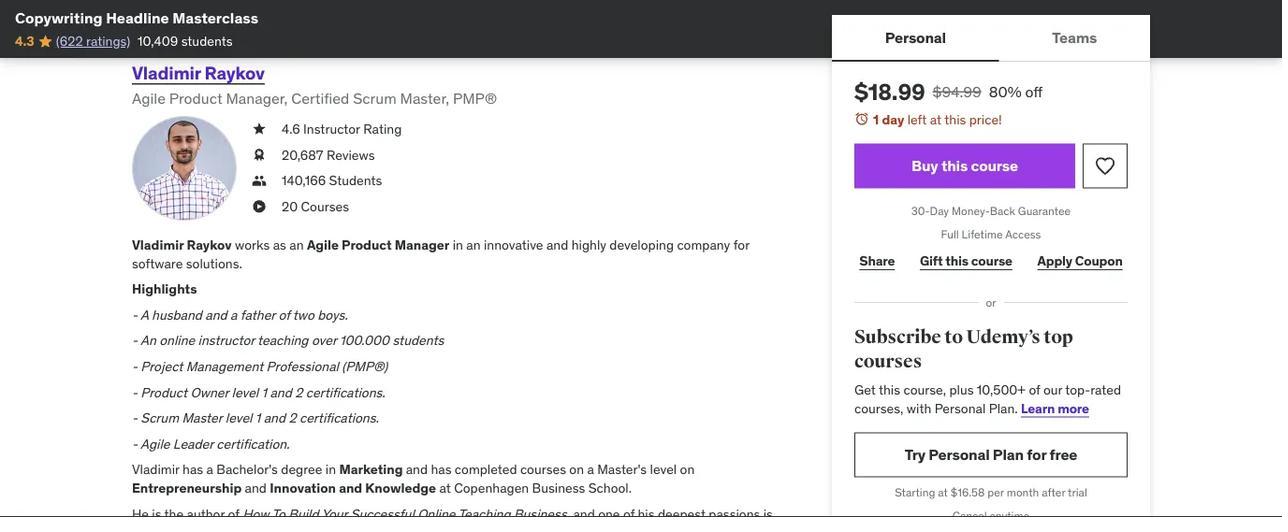 Task type: vqa. For each thing, say whether or not it's contained in the screenshot.
3rd THE VLADIMIR from the bottom
yes



Task type: locate. For each thing, give the bounding box(es) containing it.
for
[[734, 237, 750, 253], [1027, 445, 1047, 465]]

tab list
[[832, 15, 1150, 62]]

2 down professional
[[295, 384, 303, 401]]

ratings)
[[86, 33, 130, 50]]

personal inside get this course, plus 10,500+ of our top-rated courses, with personal plan.
[[935, 400, 986, 417]]

in an innovative and highly developing company for software solutions.
[[132, 237, 750, 272]]

at right knowledge
[[439, 480, 451, 497]]

2 vertical spatial vladimir
[[132, 462, 179, 478]]

course inside button
[[971, 156, 1018, 176]]

0 horizontal spatial scrum
[[141, 410, 179, 427]]

this for buy
[[942, 156, 968, 176]]

1 vladimir from the top
[[132, 62, 201, 84]]

courses down subscribe
[[855, 350, 922, 373]]

1 vertical spatial course
[[972, 253, 1013, 269]]

0 vertical spatial 1
[[873, 111, 879, 128]]

courses,
[[855, 400, 904, 417]]

and down bachelor's
[[245, 480, 267, 497]]

add to wishlist image
[[1094, 155, 1117, 177]]

0 vertical spatial students
[[181, 33, 233, 50]]

vladimir
[[132, 62, 201, 84], [132, 237, 184, 253], [132, 462, 179, 478]]

students down masterclass
[[181, 33, 233, 50]]

month
[[1007, 486, 1039, 500]]

raykov up manager,
[[205, 62, 265, 84]]

-
[[132, 307, 138, 323], [132, 332, 138, 349], [132, 358, 138, 375], [132, 384, 138, 401], [132, 410, 138, 427], [132, 436, 138, 453]]

at inside highlights - a husband and a father of two boys. - an online instructor teaching over 100.000 students - project management professional (pmp®) - product owner level 1 and 2 certifications. - scrum master level 1 and 2 certifications. - agile leader certification. vladimir has a bachelor's degree in marketing and has completed courses on a master's level on entrepreneurship and innovation and knowledge at copenhagen business school.
[[439, 480, 451, 497]]

1 xsmall image from the top
[[252, 120, 267, 138]]

0 vertical spatial level
[[232, 384, 259, 401]]

1 vertical spatial in
[[326, 462, 336, 478]]

scrum up rating on the top of page
[[353, 88, 397, 108]]

raykov inside vladimir raykov agile product manager, certified scrum master, pmp®
[[205, 62, 265, 84]]

manager
[[395, 237, 450, 253]]

1 horizontal spatial on
[[680, 462, 695, 478]]

leader
[[173, 436, 213, 453]]

2 vertical spatial personal
[[929, 445, 990, 465]]

1 up the certification.
[[255, 410, 261, 427]]

raykov up solutions.
[[187, 237, 232, 253]]

1 vertical spatial xsmall image
[[252, 146, 267, 164]]

1 course from the top
[[971, 156, 1018, 176]]

1 horizontal spatial has
[[431, 462, 452, 478]]

vladimir down 10,409
[[132, 62, 201, 84]]

agile down 'courses'
[[307, 237, 339, 253]]

trial
[[1068, 486, 1088, 500]]

- left the a
[[132, 307, 138, 323]]

0 vertical spatial scrum
[[353, 88, 397, 108]]

a
[[230, 307, 237, 323], [206, 462, 213, 478], [587, 462, 594, 478]]

agile down vladimir raykov link
[[132, 88, 166, 108]]

0 vertical spatial xsmall image
[[252, 120, 267, 138]]

courses up business
[[520, 462, 566, 478]]

0 vertical spatial certifications.
[[306, 384, 385, 401]]

project
[[141, 358, 183, 375]]

at left $16.58
[[938, 486, 948, 500]]

and left highly
[[547, 237, 568, 253]]

plan
[[993, 445, 1024, 465]]

agile left leader
[[140, 436, 170, 453]]

0 vertical spatial in
[[453, 237, 463, 253]]

level right the master's
[[650, 462, 677, 478]]

0 vertical spatial instructor
[[132, 20, 237, 48]]

this inside get this course, plus 10,500+ of our top-rated courses, with personal plan.
[[879, 382, 901, 399]]

this inside button
[[942, 156, 968, 176]]

2 vertical spatial xsmall image
[[252, 172, 267, 190]]

level down management
[[232, 384, 259, 401]]

back
[[990, 204, 1016, 219]]

1 horizontal spatial 1
[[262, 384, 267, 401]]

plus
[[950, 382, 974, 399]]

this for gift
[[946, 253, 969, 269]]

0 vertical spatial course
[[971, 156, 1018, 176]]

vladimir up the "software"
[[132, 237, 184, 253]]

3 xsmall image from the top
[[252, 172, 267, 190]]

0 vertical spatial courses
[[855, 350, 922, 373]]

in right the degree
[[326, 462, 336, 478]]

(622
[[56, 33, 83, 50]]

0 vertical spatial vladimir
[[132, 62, 201, 84]]

highlights
[[132, 281, 197, 298]]

of inside get this course, plus 10,500+ of our top-rated courses, with personal plan.
[[1029, 382, 1041, 399]]

this right 'buy'
[[942, 156, 968, 176]]

business
[[532, 480, 585, 497]]

apply coupon
[[1038, 253, 1123, 269]]

in
[[453, 237, 463, 253], [326, 462, 336, 478]]

master,
[[400, 88, 449, 108]]

personal inside personal button
[[885, 28, 946, 47]]

2 vertical spatial product
[[141, 384, 187, 401]]

1 vertical spatial personal
[[935, 400, 986, 417]]

1 vertical spatial of
[[1029, 382, 1041, 399]]

0 vertical spatial raykov
[[205, 62, 265, 84]]

0 horizontal spatial has
[[183, 462, 203, 478]]

instructor
[[132, 20, 237, 48], [303, 121, 360, 137]]

1 right alarm image
[[873, 111, 879, 128]]

an right as
[[289, 237, 304, 253]]

left
[[908, 111, 927, 128]]

agile
[[132, 88, 166, 108], [307, 237, 339, 253], [140, 436, 170, 453]]

1 vertical spatial students
[[393, 332, 444, 349]]

to
[[945, 326, 963, 349]]

this up courses, at the right bottom of page
[[879, 382, 901, 399]]

on right the master's
[[680, 462, 695, 478]]

instructor
[[198, 332, 255, 349]]

raykov
[[205, 62, 265, 84], [187, 237, 232, 253]]

scrum up leader
[[141, 410, 179, 427]]

1 horizontal spatial an
[[467, 237, 481, 253]]

3 vladimir from the top
[[132, 462, 179, 478]]

students
[[181, 33, 233, 50], [393, 332, 444, 349]]

0 horizontal spatial courses
[[520, 462, 566, 478]]

2 vladimir from the top
[[132, 237, 184, 253]]

0 vertical spatial of
[[278, 307, 290, 323]]

an
[[289, 237, 304, 253], [467, 237, 481, 253]]

vladimir for vladimir raykov agile product manager, certified scrum master, pmp®
[[132, 62, 201, 84]]

in right 'manager'
[[453, 237, 463, 253]]

1
[[873, 111, 879, 128], [262, 384, 267, 401], [255, 410, 261, 427]]

a up school.
[[587, 462, 594, 478]]

has up entrepreneurship
[[183, 462, 203, 478]]

1 vertical spatial instructor
[[303, 121, 360, 137]]

courses inside subscribe to udemy's top courses
[[855, 350, 922, 373]]

has up knowledge
[[431, 462, 452, 478]]

an left innovative
[[467, 237, 481, 253]]

and inside in an innovative and highly developing company for software solutions.
[[547, 237, 568, 253]]

xsmall image up xsmall icon
[[252, 172, 267, 190]]

- left master
[[132, 410, 138, 427]]

of left two on the left bottom
[[278, 307, 290, 323]]

0 horizontal spatial for
[[734, 237, 750, 253]]

course up back
[[971, 156, 1018, 176]]

0 vertical spatial for
[[734, 237, 750, 253]]

product
[[169, 88, 222, 108], [342, 237, 392, 253], [141, 384, 187, 401]]

personal up $16.58
[[929, 445, 990, 465]]

1 horizontal spatial students
[[393, 332, 444, 349]]

level
[[232, 384, 259, 401], [225, 410, 252, 427], [650, 462, 677, 478]]

starting
[[895, 486, 936, 500]]

2 an from the left
[[467, 237, 481, 253]]

boys.
[[317, 307, 348, 323]]

0 horizontal spatial 1
[[255, 410, 261, 427]]

completed
[[455, 462, 517, 478]]

a left father at the left of page
[[230, 307, 237, 323]]

try personal plan for free
[[905, 445, 1078, 465]]

access
[[1006, 227, 1041, 242]]

in inside in an innovative and highly developing company for software solutions.
[[453, 237, 463, 253]]

vladimir inside vladimir raykov agile product manager, certified scrum master, pmp®
[[132, 62, 201, 84]]

1 horizontal spatial scrum
[[353, 88, 397, 108]]

personal up $18.99 at the right top of the page
[[885, 28, 946, 47]]

2 horizontal spatial a
[[587, 462, 594, 478]]

an inside in an innovative and highly developing company for software solutions.
[[467, 237, 481, 253]]

of left our
[[1029, 382, 1041, 399]]

xsmall image left 20,687
[[252, 146, 267, 164]]

agile inside highlights - a husband and a father of two boys. - an online instructor teaching over 100.000 students - project management professional (pmp®) - product owner level 1 and 2 certifications. - scrum master level 1 and 2 certifications. - agile leader certification. vladimir has a bachelor's degree in marketing and has completed courses on a master's level on entrepreneurship and innovation and knowledge at copenhagen business school.
[[140, 436, 170, 453]]

3 - from the top
[[132, 358, 138, 375]]

master
[[182, 410, 222, 427]]

with
[[907, 400, 932, 417]]

personal button
[[832, 15, 999, 60]]

developing
[[610, 237, 674, 253]]

0 horizontal spatial in
[[326, 462, 336, 478]]

10,500+
[[977, 382, 1026, 399]]

1 vertical spatial raykov
[[187, 237, 232, 253]]

students right "100.000"
[[393, 332, 444, 349]]

this right gift
[[946, 253, 969, 269]]

course down lifetime
[[972, 253, 1013, 269]]

2 xsmall image from the top
[[252, 146, 267, 164]]

course,
[[904, 382, 946, 399]]

2 vertical spatial agile
[[140, 436, 170, 453]]

software
[[132, 255, 183, 272]]

plan.
[[989, 400, 1018, 417]]

1 horizontal spatial for
[[1027, 445, 1047, 465]]

2 course from the top
[[972, 253, 1013, 269]]

for right "company"
[[734, 237, 750, 253]]

buy this course
[[912, 156, 1018, 176]]

0 horizontal spatial an
[[289, 237, 304, 253]]

0 horizontal spatial a
[[206, 462, 213, 478]]

1 vertical spatial level
[[225, 410, 252, 427]]

course
[[971, 156, 1018, 176], [972, 253, 1013, 269]]

1 an from the left
[[289, 237, 304, 253]]

try personal plan for free link
[[855, 433, 1128, 478]]

apply
[[1038, 253, 1073, 269]]

- left leader
[[132, 436, 138, 453]]

1 vertical spatial product
[[342, 237, 392, 253]]

0 vertical spatial product
[[169, 88, 222, 108]]

product left 'manager'
[[342, 237, 392, 253]]

on up business
[[569, 462, 584, 478]]

at
[[930, 111, 942, 128], [439, 480, 451, 497], [938, 486, 948, 500]]

$94.99
[[933, 82, 982, 101]]

certification.
[[217, 436, 290, 453]]

0 vertical spatial agile
[[132, 88, 166, 108]]

1 horizontal spatial courses
[[855, 350, 922, 373]]

2 up the certification.
[[289, 410, 296, 427]]

1 vertical spatial courses
[[520, 462, 566, 478]]

10,409 students
[[138, 33, 233, 50]]

in inside highlights - a husband and a father of two boys. - an online instructor teaching over 100.000 students - project management professional (pmp®) - product owner level 1 and 2 certifications. - scrum master level 1 and 2 certifications. - agile leader certification. vladimir has a bachelor's degree in marketing and has completed courses on a master's level on entrepreneurship and innovation and knowledge at copenhagen business school.
[[326, 462, 336, 478]]

2 horizontal spatial 1
[[873, 111, 879, 128]]

two
[[293, 307, 314, 323]]

personal down plus
[[935, 400, 986, 417]]

headline
[[106, 8, 169, 27]]

lifetime
[[962, 227, 1003, 242]]

guarantee
[[1018, 204, 1071, 219]]

instructor up vladimir raykov link
[[132, 20, 237, 48]]

has
[[183, 462, 203, 478], [431, 462, 452, 478]]

1 vertical spatial vladimir
[[132, 237, 184, 253]]

for left free at the right bottom of the page
[[1027, 445, 1047, 465]]

6 - from the top
[[132, 436, 138, 453]]

product down "project"
[[141, 384, 187, 401]]

0 vertical spatial personal
[[885, 28, 946, 47]]

vladimir up entrepreneurship
[[132, 462, 179, 478]]

a up entrepreneurship
[[206, 462, 213, 478]]

on
[[569, 462, 584, 478], [680, 462, 695, 478]]

0 horizontal spatial on
[[569, 462, 584, 478]]

1 horizontal spatial of
[[1029, 382, 1041, 399]]

xsmall image
[[252, 120, 267, 138], [252, 146, 267, 164], [252, 172, 267, 190]]

scrum inside highlights - a husband and a father of two boys. - an online instructor teaching over 100.000 students - project management professional (pmp®) - product owner level 1 and 2 certifications. - scrum master level 1 and 2 certifications. - agile leader certification. vladimir has a bachelor's degree in marketing and has completed courses on a master's level on entrepreneurship and innovation and knowledge at copenhagen business school.
[[141, 410, 179, 427]]

personal
[[885, 28, 946, 47], [935, 400, 986, 417], [929, 445, 990, 465]]

- left owner
[[132, 384, 138, 401]]

0 horizontal spatial instructor
[[132, 20, 237, 48]]

- left 'an'
[[132, 332, 138, 349]]

product inside highlights - a husband and a father of two boys. - an online instructor teaching over 100.000 students - project management professional (pmp®) - product owner level 1 and 2 certifications. - scrum master level 1 and 2 certifications. - agile leader certification. vladimir has a bachelor's degree in marketing and has completed courses on a master's level on entrepreneurship and innovation and knowledge at copenhagen business school.
[[141, 384, 187, 401]]

product down vladimir raykov link
[[169, 88, 222, 108]]

master's
[[597, 462, 647, 478]]

xsmall image down manager,
[[252, 120, 267, 138]]

xsmall image for 4.6 instructor rating
[[252, 120, 267, 138]]

- left "project"
[[132, 358, 138, 375]]

teams button
[[999, 15, 1150, 60]]

courses
[[855, 350, 922, 373], [520, 462, 566, 478]]

1 down professional
[[262, 384, 267, 401]]

0 horizontal spatial of
[[278, 307, 290, 323]]

1 horizontal spatial instructor
[[303, 121, 360, 137]]

20 courses
[[282, 198, 349, 215]]

$16.58
[[951, 486, 985, 500]]

30-
[[912, 204, 930, 219]]

professional
[[266, 358, 339, 375]]

course for buy this course
[[971, 156, 1018, 176]]

owner
[[190, 384, 229, 401]]

top-
[[1066, 382, 1091, 399]]

4 - from the top
[[132, 384, 138, 401]]

(pmp®)
[[342, 358, 388, 375]]

2 has from the left
[[431, 462, 452, 478]]

or
[[986, 296, 996, 310]]

1 - from the top
[[132, 307, 138, 323]]

instructor up 20,687 reviews
[[303, 121, 360, 137]]

this for get
[[879, 382, 901, 399]]

1 horizontal spatial in
[[453, 237, 463, 253]]

level up the certification.
[[225, 410, 252, 427]]

1 vertical spatial scrum
[[141, 410, 179, 427]]

20,687
[[282, 146, 323, 163]]



Task type: describe. For each thing, give the bounding box(es) containing it.
get
[[855, 382, 876, 399]]

highlights - a husband and a father of two boys. - an online instructor teaching over 100.000 students - project management professional (pmp®) - product owner level 1 and 2 certifications. - scrum master level 1 and 2 certifications. - agile leader certification. vladimir has a bachelor's degree in marketing and has completed courses on a master's level on entrepreneurship and innovation and knowledge at copenhagen business school.
[[132, 281, 695, 497]]

10,409
[[138, 33, 178, 50]]

try
[[905, 445, 926, 465]]

4.6 instructor rating
[[282, 121, 402, 137]]

xsmall image for 140,166 students
[[252, 172, 267, 190]]

of inside highlights - a husband and a father of two boys. - an online instructor teaching over 100.000 students - project management professional (pmp®) - product owner level 1 and 2 certifications. - scrum master level 1 and 2 certifications. - agile leader certification. vladimir has a bachelor's degree in marketing and has completed courses on a master's level on entrepreneurship and innovation and knowledge at copenhagen business school.
[[278, 307, 290, 323]]

product inside vladimir raykov agile product manager, certified scrum master, pmp®
[[169, 88, 222, 108]]

students inside highlights - a husband and a father of two boys. - an online instructor teaching over 100.000 students - project management professional (pmp®) - product owner level 1 and 2 certifications. - scrum master level 1 and 2 certifications. - agile leader certification. vladimir has a bachelor's degree in marketing and has completed courses on a master's level on entrepreneurship and innovation and knowledge at copenhagen business school.
[[393, 332, 444, 349]]

vladimir raykov image
[[132, 116, 237, 221]]

school.
[[589, 480, 632, 497]]

price!
[[970, 111, 1002, 128]]

course for gift this course
[[972, 253, 1013, 269]]

more
[[1058, 400, 1089, 417]]

for inside in an innovative and highly developing company for software solutions.
[[734, 237, 750, 253]]

xsmall image for 20,687 reviews
[[252, 146, 267, 164]]

1 horizontal spatial a
[[230, 307, 237, 323]]

1 vertical spatial agile
[[307, 237, 339, 253]]

full
[[941, 227, 959, 242]]

students
[[329, 172, 382, 189]]

80%
[[989, 82, 1022, 101]]

and up the certification.
[[264, 410, 286, 427]]

courses
[[301, 198, 349, 215]]

1 on from the left
[[569, 462, 584, 478]]

pmp®
[[453, 88, 497, 108]]

tab list containing personal
[[832, 15, 1150, 62]]

1 vertical spatial for
[[1027, 445, 1047, 465]]

an
[[140, 332, 156, 349]]

140,166
[[282, 172, 326, 189]]

degree
[[281, 462, 322, 478]]

agile inside vladimir raykov agile product manager, certified scrum master, pmp®
[[132, 88, 166, 108]]

buy
[[912, 156, 938, 176]]

copenhagen
[[454, 480, 529, 497]]

at right left
[[930, 111, 942, 128]]

a
[[140, 307, 149, 323]]

$18.99
[[855, 78, 925, 106]]

reviews
[[327, 146, 375, 163]]

buy this course button
[[855, 144, 1076, 189]]

after
[[1042, 486, 1066, 500]]

alarm image
[[855, 111, 870, 126]]

apply coupon button
[[1033, 243, 1128, 280]]

share button
[[855, 243, 900, 280]]

top
[[1044, 326, 1073, 349]]

0 vertical spatial 2
[[295, 384, 303, 401]]

1 vertical spatial certifications.
[[300, 410, 379, 427]]

management
[[186, 358, 263, 375]]

1 vertical spatial 1
[[262, 384, 267, 401]]

and down professional
[[270, 384, 292, 401]]

copywriting headline masterclass
[[15, 8, 258, 27]]

4.6
[[282, 121, 300, 137]]

father
[[240, 307, 275, 323]]

bachelor's
[[217, 462, 278, 478]]

copywriting
[[15, 8, 103, 27]]

day
[[882, 111, 905, 128]]

share
[[860, 253, 895, 269]]

vladimir raykov link
[[132, 62, 265, 84]]

per
[[988, 486, 1004, 500]]

scrum inside vladimir raykov agile product manager, certified scrum master, pmp®
[[353, 88, 397, 108]]

personal inside try personal plan for free link
[[929, 445, 990, 465]]

2 - from the top
[[132, 332, 138, 349]]

over
[[312, 332, 337, 349]]

4.3
[[15, 33, 34, 50]]

30-day money-back guarantee full lifetime access
[[912, 204, 1071, 242]]

vladimir inside highlights - a husband and a father of two boys. - an online instructor teaching over 100.000 students - project management professional (pmp®) - product owner level 1 and 2 certifications. - scrum master level 1 and 2 certifications. - agile leader certification. vladimir has a bachelor's degree in marketing and has completed courses on a master's level on entrepreneurship and innovation and knowledge at copenhagen business school.
[[132, 462, 179, 478]]

money-
[[952, 204, 990, 219]]

1 day left at this price!
[[873, 111, 1002, 128]]

5 - from the top
[[132, 410, 138, 427]]

rating
[[363, 121, 402, 137]]

raykov for vladimir raykov agile product manager, certified scrum master, pmp®
[[205, 62, 265, 84]]

1 has from the left
[[183, 462, 203, 478]]

2 vertical spatial level
[[650, 462, 677, 478]]

day
[[930, 204, 949, 219]]

off
[[1025, 82, 1043, 101]]

knowledge
[[365, 480, 436, 497]]

certified
[[291, 88, 349, 108]]

and up instructor
[[205, 307, 227, 323]]

20,687 reviews
[[282, 146, 375, 163]]

masterclass
[[173, 8, 258, 27]]

learn more link
[[1021, 400, 1089, 417]]

learn more
[[1021, 400, 1089, 417]]

subscribe to udemy's top courses
[[855, 326, 1073, 373]]

company
[[677, 237, 730, 253]]

and up knowledge
[[406, 462, 428, 478]]

teaching
[[258, 332, 308, 349]]

20
[[282, 198, 298, 215]]

free
[[1050, 445, 1078, 465]]

entrepreneurship
[[132, 480, 242, 497]]

husband
[[152, 307, 202, 323]]

coupon
[[1075, 253, 1123, 269]]

2 vertical spatial 1
[[255, 410, 261, 427]]

and down marketing
[[339, 480, 362, 497]]

vladimir raykov works as an agile product manager
[[132, 237, 450, 253]]

as
[[273, 237, 286, 253]]

140,166 students
[[282, 172, 382, 189]]

this down $94.99
[[945, 111, 966, 128]]

courses inside highlights - a husband and a father of two boys. - an online instructor teaching over 100.000 students - project management professional (pmp®) - product owner level 1 and 2 certifications. - scrum master level 1 and 2 certifications. - agile leader certification. vladimir has a bachelor's degree in marketing and has completed courses on a master's level on entrepreneurship and innovation and knowledge at copenhagen business school.
[[520, 462, 566, 478]]

xsmall image
[[252, 198, 267, 216]]

our
[[1044, 382, 1063, 399]]

innovation
[[270, 480, 336, 497]]

highly
[[572, 237, 607, 253]]

udemy's
[[967, 326, 1041, 349]]

0 horizontal spatial students
[[181, 33, 233, 50]]

manager,
[[226, 88, 288, 108]]

learn
[[1021, 400, 1055, 417]]

gift this course
[[920, 253, 1013, 269]]

1 vertical spatial 2
[[289, 410, 296, 427]]

teams
[[1052, 28, 1097, 47]]

2 on from the left
[[680, 462, 695, 478]]

marketing
[[339, 462, 403, 478]]

innovative
[[484, 237, 543, 253]]

vladimir for vladimir raykov works as an agile product manager
[[132, 237, 184, 253]]

raykov for vladimir raykov works as an agile product manager
[[187, 237, 232, 253]]



